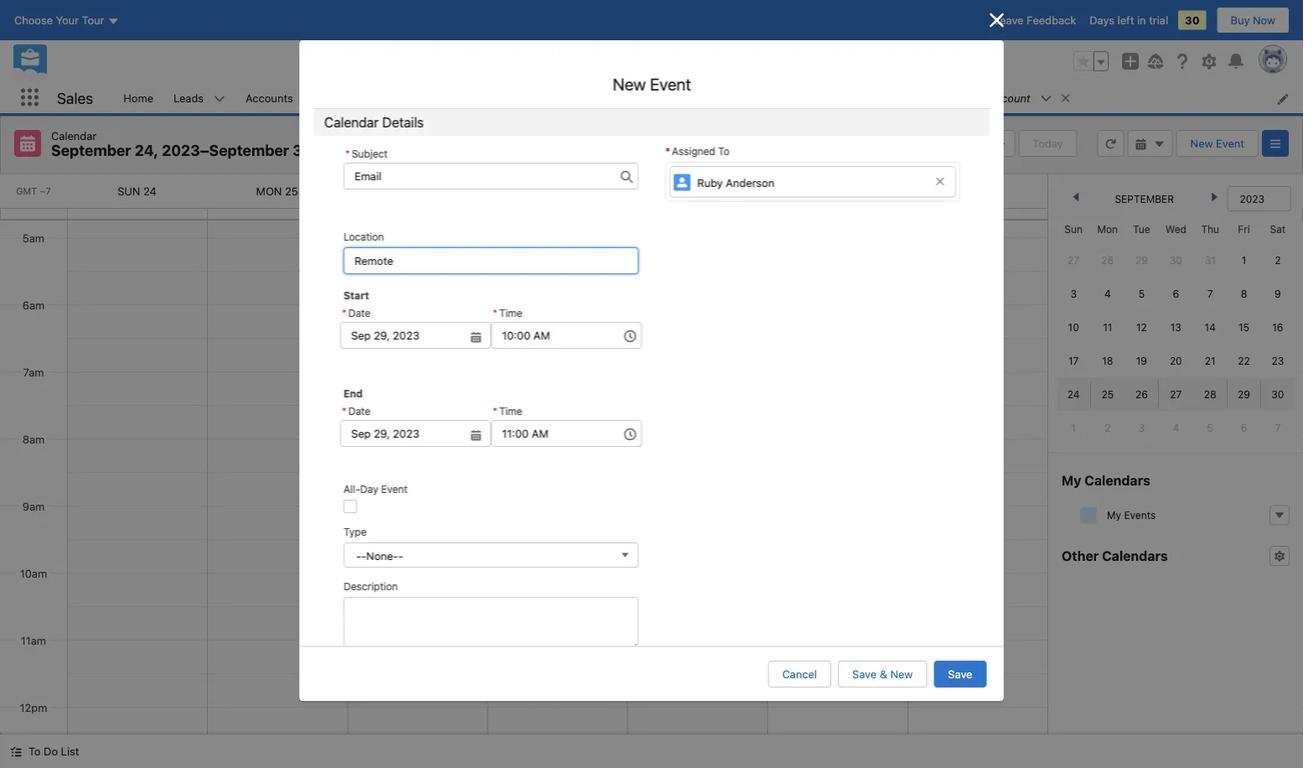 Task type: describe. For each thing, give the bounding box(es) containing it.
tue for tue
[[1134, 223, 1151, 235]]

7am
[[23, 366, 44, 378]]

21
[[1206, 355, 1216, 366]]

15
[[1239, 321, 1250, 333]]

text default image inside your account list item
[[1060, 92, 1072, 104]]

my events
[[1108, 509, 1156, 521]]

1 vertical spatial 3
[[1139, 422, 1145, 433]]

buy now button
[[1217, 7, 1290, 34]]

0 vertical spatial 26
[[423, 185, 436, 197]]

dashboards
[[692, 91, 752, 104]]

1 horizontal spatial event
[[650, 74, 691, 94]]

feedback
[[1027, 14, 1077, 26]]

september inside calendar september 24, 2023–september 30, 2023
[[51, 141, 131, 159]]

save button
[[934, 661, 987, 688]]

time for start
[[499, 307, 522, 319]]

14
[[1205, 321, 1216, 333]]

8am
[[22, 433, 45, 445]]

calendars for my calendars
[[1085, 472, 1151, 488]]

3 - from the left
[[398, 550, 403, 562]]

other
[[1062, 548, 1099, 564]]

group down days
[[1074, 51, 1109, 71]]

20
[[1170, 355, 1183, 366]]

1 vertical spatial 27
[[1068, 254, 1080, 266]]

&
[[880, 668, 888, 680]]

to do list button
[[0, 734, 89, 768]]

my for my calendars
[[1062, 472, 1082, 488]]

to inside button
[[29, 745, 41, 758]]

ruby anderson link
[[669, 166, 956, 198]]

list containing home
[[113, 82, 1304, 113]]

accounts link
[[236, 82, 303, 113]]

19
[[1137, 355, 1148, 366]]

grid containing sun
[[1057, 215, 1295, 444]]

inverse image
[[987, 10, 1007, 30]]

trial
[[1150, 14, 1169, 26]]

1 - from the left
[[356, 550, 361, 562]]

5am
[[23, 231, 45, 244]]

0 horizontal spatial 3
[[1071, 288, 1077, 299]]

wed for wed
[[1166, 223, 1187, 235]]

12
[[1137, 321, 1148, 333]]

mon 25
[[256, 185, 298, 197]]

9
[[1275, 288, 1282, 299]]

save & new
[[853, 668, 913, 680]]

2 vertical spatial 28
[[1205, 388, 1217, 400]]

8
[[1241, 288, 1248, 299]]

6am
[[22, 298, 45, 311]]

thu 28 button
[[678, 185, 717, 197]]

new event button
[[1177, 130, 1259, 157]]

save for save & new
[[853, 668, 877, 680]]

11am
[[21, 634, 46, 646]]

sun for sun
[[1065, 223, 1083, 235]]

sat 30
[[960, 185, 996, 197]]

sat for sat 30
[[960, 185, 980, 197]]

wed for wed 27
[[537, 185, 562, 197]]

to do list
[[29, 745, 79, 758]]

31
[[1205, 254, 1216, 266]]

mon 25 button
[[256, 185, 298, 197]]

0 horizontal spatial 7
[[1208, 288, 1214, 299]]

24,
[[135, 141, 158, 159]]

fri for fri 29
[[822, 185, 838, 197]]

buy now
[[1231, 14, 1276, 26]]

type
[[343, 526, 366, 538]]

* subject
[[345, 148, 388, 159]]

calendars for other calendars
[[1103, 548, 1169, 564]]

days left in trial
[[1090, 14, 1169, 26]]

All-Day Event checkbox
[[343, 500, 357, 513]]

10am
[[20, 567, 47, 579]]

0 vertical spatial 1
[[1242, 254, 1247, 266]]

2023–september
[[162, 141, 289, 159]]

anderson
[[726, 176, 774, 189]]

fri 29
[[822, 185, 854, 197]]

home link
[[113, 82, 164, 113]]

my calendars
[[1062, 472, 1151, 488]]

0 horizontal spatial new event
[[613, 74, 691, 94]]

leads link
[[164, 82, 214, 113]]

left
[[1118, 14, 1135, 26]]

23
[[1272, 355, 1285, 366]]

1 horizontal spatial 7
[[1276, 422, 1281, 433]]

mon for mon 25
[[256, 185, 282, 197]]

leave feedback
[[995, 14, 1077, 26]]

thu for thu
[[1202, 223, 1220, 235]]

calendar for september
[[51, 129, 97, 142]]

search... button
[[458, 48, 794, 75]]

ruby
[[697, 176, 723, 189]]

1 horizontal spatial 2
[[1275, 254, 1282, 266]]

0 horizontal spatial new
[[613, 74, 646, 94]]

group down end
[[340, 403, 491, 447]]

end
[[343, 387, 362, 399]]

0 vertical spatial 29
[[841, 185, 854, 197]]

gmt
[[16, 186, 37, 197]]

2 vertical spatial event
[[381, 483, 407, 495]]

all-
[[343, 483, 360, 495]]

your account
[[963, 91, 1031, 104]]

thu 28
[[678, 185, 717, 197]]

now
[[1254, 14, 1276, 26]]

2 horizontal spatial 27
[[1171, 388, 1182, 400]]

group down start
[[340, 304, 491, 349]]

leads
[[174, 91, 204, 104]]

other calendars
[[1062, 548, 1169, 564]]

2 - from the left
[[361, 550, 366, 562]]

1 vertical spatial 6
[[1241, 422, 1248, 433]]

date for end
[[348, 405, 370, 417]]

accounts list item
[[236, 82, 325, 113]]

tue 26
[[399, 185, 436, 197]]

0 vertical spatial 5
[[1139, 288, 1145, 299]]

--none--
[[356, 550, 403, 562]]

0 vertical spatial 4
[[1105, 288, 1111, 299]]

* time for start
[[493, 307, 522, 319]]

sales
[[57, 89, 93, 107]]

30,
[[293, 141, 316, 159]]

2 horizontal spatial new
[[1191, 137, 1214, 150]]

22
[[1239, 355, 1251, 366]]

0 horizontal spatial 27
[[565, 185, 578, 197]]



Task type: locate. For each thing, give the bounding box(es) containing it.
fri for fri
[[1239, 223, 1251, 235]]

none-
[[366, 550, 398, 562]]

3 up 10
[[1071, 288, 1077, 299]]

1 horizontal spatial 1
[[1242, 254, 1247, 266]]

26
[[423, 185, 436, 197], [1136, 388, 1148, 400]]

cancel
[[783, 668, 817, 680]]

group
[[1074, 51, 1109, 71], [963, 130, 1016, 157], [340, 304, 491, 349], [340, 403, 491, 447]]

1 vertical spatial 1
[[1072, 422, 1077, 433]]

date down end
[[348, 405, 370, 417]]

4 down the 20
[[1173, 422, 1180, 433]]

calendar up 2023
[[324, 114, 379, 130]]

forecasts link
[[612, 82, 681, 113]]

1 vertical spatial my
[[1108, 509, 1122, 521]]

10
[[1069, 321, 1080, 333]]

all-day event
[[343, 483, 407, 495]]

4 up 11
[[1105, 288, 1111, 299]]

1 vertical spatial new
[[1191, 137, 1214, 150]]

0 horizontal spatial to
[[29, 745, 41, 758]]

2 time from the top
[[499, 405, 522, 417]]

save
[[853, 668, 877, 680], [949, 668, 973, 680]]

calendar for details
[[324, 114, 379, 130]]

mon inside grid
[[1098, 223, 1119, 235]]

12pm
[[20, 701, 47, 713]]

None text field
[[343, 163, 638, 189], [340, 322, 491, 349], [491, 322, 642, 349], [340, 420, 491, 447], [491, 420, 642, 447], [343, 163, 638, 189], [340, 322, 491, 349], [491, 322, 642, 349], [340, 420, 491, 447], [491, 420, 642, 447]]

0 vertical spatial 2
[[1275, 254, 1282, 266]]

0 vertical spatial 7
[[1208, 288, 1214, 299]]

1 vertical spatial 4
[[1173, 422, 1180, 433]]

2 vertical spatial new
[[891, 668, 913, 680]]

sun
[[118, 185, 140, 197], [1065, 223, 1083, 235]]

dashboards link
[[681, 82, 763, 113]]

1 horizontal spatial 6
[[1241, 422, 1248, 433]]

* date down end
[[342, 405, 370, 417]]

1 horizontal spatial sat
[[1271, 223, 1286, 235]]

1 vertical spatial time
[[499, 405, 522, 417]]

fri 29 button
[[822, 185, 854, 197]]

1 horizontal spatial wed
[[1166, 223, 1187, 235]]

1 * date from the top
[[342, 307, 370, 319]]

wed inside grid
[[1166, 223, 1187, 235]]

* date
[[342, 307, 370, 319], [342, 405, 370, 417]]

2
[[1275, 254, 1282, 266], [1105, 422, 1111, 433]]

--none-- button
[[343, 543, 638, 568]]

0 horizontal spatial my
[[1062, 472, 1082, 488]]

0 vertical spatial 6
[[1173, 288, 1180, 299]]

location
[[343, 231, 384, 242]]

thu inside grid
[[1202, 223, 1220, 235]]

list
[[61, 745, 79, 758]]

1 vertical spatial sun
[[1065, 223, 1083, 235]]

0 vertical spatial date
[[348, 307, 370, 319]]

0 horizontal spatial text default image
[[1060, 92, 1072, 104]]

leave feedback link
[[995, 14, 1077, 26]]

0 horizontal spatial 1
[[1072, 422, 1077, 433]]

1 vertical spatial 2
[[1105, 422, 1111, 433]]

your account list item
[[944, 82, 1080, 113]]

date for start
[[348, 307, 370, 319]]

cancel button
[[768, 661, 832, 688]]

7 down 23
[[1276, 422, 1281, 433]]

assigned to
[[672, 145, 730, 157]]

calendar down sales
[[51, 129, 97, 142]]

1 vertical spatial tue
[[1134, 223, 1151, 235]]

1 time from the top
[[499, 307, 522, 319]]

6 down 22
[[1241, 422, 1248, 433]]

1 horizontal spatial my
[[1108, 509, 1122, 521]]

sat 30 button
[[960, 185, 996, 197]]

Location text field
[[343, 247, 638, 274]]

2 vertical spatial 27
[[1171, 388, 1182, 400]]

accounts
[[246, 91, 293, 104]]

25 down 30,
[[285, 185, 298, 197]]

1 horizontal spatial 25
[[1102, 388, 1114, 400]]

thu down assigned on the top right
[[678, 185, 701, 197]]

26 down 19
[[1136, 388, 1148, 400]]

1 * time from the top
[[493, 307, 522, 319]]

1 horizontal spatial 5
[[1208, 422, 1214, 433]]

* time for end
[[493, 405, 522, 417]]

1 save from the left
[[853, 668, 877, 680]]

* date down start
[[342, 307, 370, 319]]

0 vertical spatial new
[[613, 74, 646, 94]]

1 vertical spatial wed
[[1166, 223, 1187, 235]]

save left &
[[853, 668, 877, 680]]

1 horizontal spatial 24
[[1068, 388, 1080, 400]]

26 inside grid
[[1136, 388, 1148, 400]]

27
[[565, 185, 578, 197], [1068, 254, 1080, 266], [1171, 388, 1182, 400]]

description
[[343, 580, 398, 592]]

16
[[1273, 321, 1284, 333]]

1 vertical spatial sat
[[1271, 223, 1286, 235]]

fri
[[822, 185, 838, 197], [1239, 223, 1251, 235]]

1 horizontal spatial text default image
[[1274, 510, 1286, 521]]

0 vertical spatial * date
[[342, 307, 370, 319]]

4
[[1105, 288, 1111, 299], [1173, 422, 1180, 433]]

0 horizontal spatial fri
[[822, 185, 838, 197]]

details
[[382, 114, 424, 130]]

calendar details
[[324, 114, 424, 130]]

0 horizontal spatial 24
[[143, 185, 157, 197]]

1 vertical spatial fri
[[1239, 223, 1251, 235]]

1 horizontal spatial new event
[[1191, 137, 1245, 150]]

1 horizontal spatial sun
[[1065, 223, 1083, 235]]

thu for thu 28
[[678, 185, 701, 197]]

0 vertical spatial text default image
[[1060, 92, 1072, 104]]

0 vertical spatial calendars
[[1085, 472, 1151, 488]]

26 down details
[[423, 185, 436, 197]]

1
[[1242, 254, 1247, 266], [1072, 422, 1077, 433]]

ruby anderson
[[697, 176, 774, 189]]

2 date from the top
[[348, 405, 370, 417]]

1 vertical spatial text default image
[[1274, 510, 1286, 521]]

event inside button
[[1217, 137, 1245, 150]]

0 vertical spatial time
[[499, 307, 522, 319]]

1 horizontal spatial thu
[[1202, 223, 1220, 235]]

dashboards list item
[[681, 82, 784, 113]]

mon
[[256, 185, 282, 197], [1098, 223, 1119, 235]]

18
[[1103, 355, 1114, 366]]

*
[[665, 145, 670, 157], [345, 148, 350, 159], [342, 307, 346, 319], [493, 307, 497, 319], [342, 405, 346, 417], [493, 405, 497, 417]]

1 date from the top
[[348, 307, 370, 319]]

text default image
[[1060, 92, 1072, 104], [1274, 510, 1286, 521]]

25 down the 18
[[1102, 388, 1114, 400]]

time for end
[[499, 405, 522, 417]]

1 vertical spatial september
[[1116, 193, 1175, 205]]

1 horizontal spatial september
[[1116, 193, 1175, 205]]

24 inside grid
[[1068, 388, 1080, 400]]

1 horizontal spatial calendar
[[324, 114, 379, 130]]

0 horizontal spatial september
[[51, 141, 131, 159]]

0 vertical spatial my
[[1062, 472, 1082, 488]]

tue for tue 26
[[399, 185, 420, 197]]

2 * time from the top
[[493, 405, 522, 417]]

25
[[285, 185, 298, 197], [1102, 388, 1114, 400]]

search...
[[491, 55, 536, 67]]

my right hide items icon
[[1108, 509, 1122, 521]]

start
[[343, 289, 369, 301]]

calendar september 24, 2023–september 30, 2023
[[51, 129, 358, 159]]

gmt −7
[[16, 186, 51, 197]]

tue 26 button
[[399, 185, 436, 197]]

fri inside grid
[[1239, 223, 1251, 235]]

−7
[[40, 186, 51, 197]]

my for my events
[[1108, 509, 1122, 521]]

0 vertical spatial tue
[[399, 185, 420, 197]]

1 vertical spatial new event
[[1191, 137, 1245, 150]]

9am
[[22, 500, 45, 512]]

0 vertical spatial 27
[[565, 185, 578, 197]]

2 * date from the top
[[342, 405, 370, 417]]

date down start
[[348, 307, 370, 319]]

0 horizontal spatial sun
[[118, 185, 140, 197]]

1 horizontal spatial to
[[718, 145, 730, 157]]

sat inside grid
[[1271, 223, 1286, 235]]

save for save
[[949, 668, 973, 680]]

1 vertical spatial 25
[[1102, 388, 1114, 400]]

to left do
[[29, 745, 41, 758]]

1 horizontal spatial 27
[[1068, 254, 1080, 266]]

leave
[[995, 14, 1024, 26]]

0 vertical spatial thu
[[678, 185, 701, 197]]

1 up 'my calendars'
[[1072, 422, 1077, 433]]

1 vertical spatial date
[[348, 405, 370, 417]]

assigned
[[672, 145, 715, 157]]

28 down the 21
[[1205, 388, 1217, 400]]

2 horizontal spatial 29
[[1238, 388, 1251, 400]]

account
[[989, 91, 1031, 104]]

0 horizontal spatial 6
[[1173, 288, 1180, 299]]

11
[[1104, 321, 1113, 333]]

wed 27
[[537, 185, 578, 197]]

sat for sat
[[1271, 223, 1286, 235]]

today button
[[1019, 130, 1078, 157]]

* date for start
[[342, 307, 370, 319]]

my up hide items icon
[[1062, 472, 1082, 488]]

0 vertical spatial to
[[718, 145, 730, 157]]

leads list item
[[164, 82, 236, 113]]

calendars down my events
[[1103, 548, 1169, 564]]

5 up 12
[[1139, 288, 1145, 299]]

1 horizontal spatial save
[[949, 668, 973, 680]]

sun inside grid
[[1065, 223, 1083, 235]]

Description text field
[[343, 597, 638, 652]]

0 horizontal spatial tue
[[399, 185, 420, 197]]

thu up 31
[[1202, 223, 1220, 235]]

save right &
[[949, 668, 973, 680]]

save & new button
[[838, 661, 928, 688]]

6 up 13
[[1173, 288, 1180, 299]]

3
[[1071, 288, 1077, 299], [1139, 422, 1145, 433]]

1 horizontal spatial 28
[[1102, 254, 1114, 266]]

7 up 14
[[1208, 288, 1214, 299]]

0 horizontal spatial sat
[[960, 185, 980, 197]]

* date for end
[[342, 405, 370, 417]]

grid
[[1057, 215, 1295, 444]]

1 vertical spatial 28
[[1102, 254, 1114, 266]]

5 down the 21
[[1208, 422, 1214, 433]]

days
[[1090, 14, 1115, 26]]

1 vertical spatial calendars
[[1103, 548, 1169, 564]]

0 horizontal spatial 5
[[1139, 288, 1145, 299]]

subject
[[351, 148, 388, 159]]

0 vertical spatial 3
[[1071, 288, 1077, 299]]

0 vertical spatial 24
[[143, 185, 157, 197]]

1 horizontal spatial 26
[[1136, 388, 1148, 400]]

0 vertical spatial * time
[[493, 307, 522, 319]]

29
[[841, 185, 854, 197], [1136, 254, 1148, 266], [1238, 388, 1251, 400]]

1 horizontal spatial new
[[891, 668, 913, 680]]

1 horizontal spatial mon
[[1098, 223, 1119, 235]]

1 vertical spatial 29
[[1136, 254, 1148, 266]]

new event inside button
[[1191, 137, 1245, 150]]

my
[[1062, 472, 1082, 488], [1108, 509, 1122, 521]]

* time
[[493, 307, 522, 319], [493, 405, 522, 417]]

hide items image
[[1081, 507, 1098, 523]]

1 horizontal spatial 4
[[1173, 422, 1180, 433]]

list
[[113, 82, 1304, 113]]

25 inside grid
[[1102, 388, 1114, 400]]

28 up 11
[[1102, 254, 1114, 266]]

0 vertical spatial 28
[[704, 185, 717, 197]]

new event
[[613, 74, 691, 94], [1191, 137, 1245, 150]]

0 horizontal spatial 2
[[1105, 422, 1111, 433]]

group down your account link
[[963, 130, 1016, 157]]

17
[[1069, 355, 1079, 366]]

1 horizontal spatial 29
[[1136, 254, 1148, 266]]

sun for sun 24
[[118, 185, 140, 197]]

day
[[360, 483, 378, 495]]

1 up 8
[[1242, 254, 1247, 266]]

1 vertical spatial event
[[1217, 137, 1245, 150]]

1 vertical spatial thu
[[1202, 223, 1220, 235]]

calendars up my events
[[1085, 472, 1151, 488]]

in
[[1138, 14, 1147, 26]]

sat
[[960, 185, 980, 197], [1271, 223, 1286, 235]]

text default image
[[1136, 138, 1148, 150], [1154, 138, 1166, 150], [1274, 550, 1286, 562], [10, 746, 22, 758]]

30
[[1186, 14, 1200, 26], [983, 185, 996, 197], [1170, 254, 1183, 266], [1272, 388, 1285, 400]]

do
[[44, 745, 58, 758]]

sun 24
[[118, 185, 157, 197]]

time
[[499, 307, 522, 319], [499, 405, 522, 417]]

0 vertical spatial fri
[[822, 185, 838, 197]]

0 vertical spatial 25
[[285, 185, 298, 197]]

your
[[963, 91, 986, 104]]

2 up 'my calendars'
[[1105, 422, 1111, 433]]

0 horizontal spatial save
[[853, 668, 877, 680]]

0 vertical spatial sun
[[118, 185, 140, 197]]

to right assigned on the top right
[[718, 145, 730, 157]]

2023
[[320, 141, 358, 159]]

24 down 24,
[[143, 185, 157, 197]]

1 vertical spatial 24
[[1068, 388, 1080, 400]]

2 horizontal spatial 28
[[1205, 388, 1217, 400]]

0 horizontal spatial 29
[[841, 185, 854, 197]]

2 up 9
[[1275, 254, 1282, 266]]

2 horizontal spatial event
[[1217, 137, 1245, 150]]

today
[[1033, 137, 1064, 150]]

1 vertical spatial 26
[[1136, 388, 1148, 400]]

fri right anderson
[[822, 185, 838, 197]]

3 up 'my calendars'
[[1139, 422, 1145, 433]]

forecasts
[[622, 91, 671, 104]]

24 down 17
[[1068, 388, 1080, 400]]

fri up 8
[[1239, 223, 1251, 235]]

0 vertical spatial wed
[[537, 185, 562, 197]]

0 horizontal spatial event
[[381, 483, 407, 495]]

calendar inside calendar september 24, 2023–september 30, 2023
[[51, 129, 97, 142]]

1 horizontal spatial fri
[[1239, 223, 1251, 235]]

1 horizontal spatial 3
[[1139, 422, 1145, 433]]

28 left anderson
[[704, 185, 717, 197]]

calendars
[[1085, 472, 1151, 488], [1103, 548, 1169, 564]]

2 save from the left
[[949, 668, 973, 680]]

buy
[[1231, 14, 1251, 26]]

24
[[143, 185, 157, 197], [1068, 388, 1080, 400]]

tue
[[399, 185, 420, 197], [1134, 223, 1151, 235]]

text default image inside to do list button
[[10, 746, 22, 758]]

mon for mon
[[1098, 223, 1119, 235]]



Task type: vqa. For each thing, say whether or not it's contained in the screenshot.
text default icon within the Notes button
no



